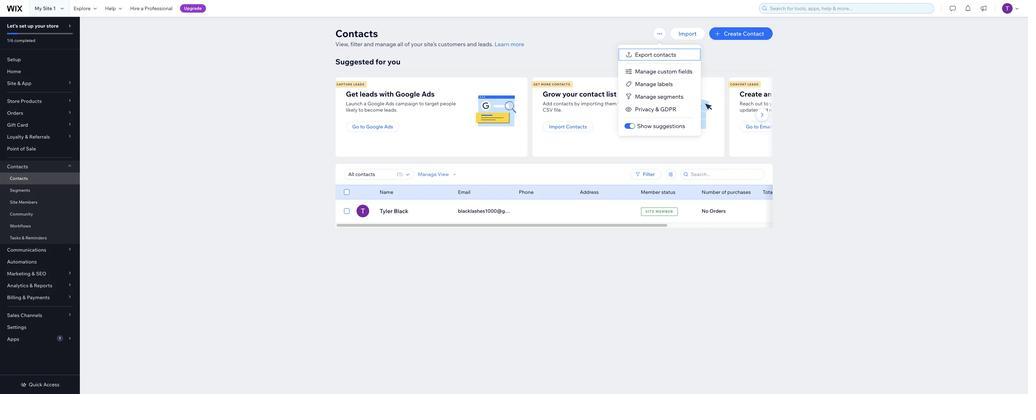 Task type: locate. For each thing, give the bounding box(es) containing it.
marketing down more.
[[773, 124, 797, 130]]

products
[[21, 98, 42, 104]]

& inside the billing & payments dropdown button
[[23, 295, 26, 301]]

workflows
[[10, 223, 31, 229]]

1 horizontal spatial leads.
[[478, 41, 493, 48]]

0 vertical spatial contacts
[[653, 51, 676, 58]]

help
[[105, 5, 116, 12]]

manage for manage custom fields
[[635, 68, 656, 75]]

orders down store
[[7, 110, 23, 116]]

updates
[[740, 107, 758, 113]]

& left reports
[[30, 283, 33, 289]]

site's
[[424, 41, 437, 48]]

2 vertical spatial google
[[366, 124, 383, 130]]

community link
[[0, 208, 80, 220]]

contact
[[579, 90, 605, 98]]

& right tasks
[[22, 235, 25, 241]]

1
[[53, 5, 56, 12], [399, 171, 401, 178], [59, 336, 61, 341]]

site & app
[[7, 80, 31, 87]]

1 horizontal spatial leads
[[748, 83, 759, 86]]

list
[[334, 77, 924, 157]]

import up export contacts 'button'
[[679, 30, 697, 37]]

marketing
[[773, 124, 797, 130], [7, 271, 31, 277]]

site inside popup button
[[7, 80, 16, 87]]

contacts up the manage custom fields
[[653, 51, 676, 58]]

and left more.
[[759, 107, 768, 113]]

0 horizontal spatial marketing
[[7, 271, 31, 277]]

newsletters,
[[819, 101, 847, 107]]

2 vertical spatial ads
[[384, 124, 393, 130]]

& left gdpr
[[655, 106, 659, 113]]

email up blacklashes1000@gmail.com
[[458, 189, 470, 195]]

quick access button
[[20, 382, 59, 388]]

menu
[[618, 48, 701, 132]]

0 vertical spatial import
[[679, 30, 697, 37]]

& inside "privacy & gdpr" button
[[655, 106, 659, 113]]

create up reach
[[740, 90, 762, 98]]

manage right )
[[418, 171, 437, 178]]

0 vertical spatial marketing
[[773, 124, 797, 130]]

marketing & seo button
[[0, 268, 80, 280]]

& left seo at left
[[32, 271, 35, 277]]

2 horizontal spatial a
[[646, 101, 648, 107]]

1 vertical spatial with
[[809, 101, 818, 107]]

up
[[27, 23, 34, 29]]

contacts up "segments"
[[10, 176, 28, 181]]

and inside create an email campaign reach out to your subscribers with newsletters, updates and more.
[[759, 107, 768, 113]]

tasks & reminders
[[10, 235, 47, 241]]

point
[[7, 146, 19, 152]]

contacts inside button
[[566, 124, 587, 130]]

ads right the become
[[385, 101, 394, 107]]

go for get
[[352, 124, 359, 130]]

capture
[[337, 83, 352, 86]]

& for loyalty
[[25, 134, 28, 140]]

0 vertical spatial orders
[[7, 110, 23, 116]]

ads up target
[[422, 90, 435, 98]]

2 vertical spatial of
[[722, 189, 726, 195]]

with right leads
[[379, 90, 394, 98]]

create an email campaign reach out to your subscribers with newsletters, updates and more.
[[740, 90, 847, 113]]

upgrade
[[184, 6, 202, 11]]

leads for create
[[748, 83, 759, 86]]

tasks & reminders link
[[0, 232, 80, 244]]

and
[[364, 41, 374, 48], [467, 41, 477, 48], [759, 107, 768, 113]]

& inside loyalty & referrals popup button
[[25, 134, 28, 140]]

a inside get leads with google ads launch a google ads campaign to target people likely to become leads.
[[364, 101, 366, 107]]

manage up or
[[635, 93, 656, 100]]

1 vertical spatial import
[[549, 124, 565, 130]]

phone
[[519, 189, 534, 195]]

ads down get leads with google ads launch a google ads campaign to target people likely to become leads.
[[384, 124, 393, 130]]

import
[[679, 30, 697, 37], [549, 124, 565, 130]]

loyalty
[[7, 134, 24, 140]]

0 vertical spatial campaign
[[793, 90, 826, 98]]

help button
[[101, 0, 126, 17]]

of right all
[[404, 41, 410, 48]]

marketing inside dropdown button
[[7, 271, 31, 277]]

learn
[[495, 41, 509, 48]]

& for tasks
[[22, 235, 25, 241]]

1 vertical spatial orders
[[710, 208, 726, 214]]

0 horizontal spatial view
[[438, 171, 449, 178]]

1 horizontal spatial with
[[809, 101, 818, 107]]

contacts down point of sale
[[7, 164, 28, 170]]

labels
[[657, 81, 673, 88]]

1 right the unsaved view field at the top left of page
[[399, 171, 401, 178]]

0 horizontal spatial and
[[364, 41, 374, 48]]

manage view button
[[418, 171, 457, 178]]

0 horizontal spatial with
[[379, 90, 394, 98]]

leads. left the learn
[[478, 41, 493, 48]]

manage up manage labels
[[635, 68, 656, 75]]

1 down settings link at the left of the page
[[59, 336, 61, 341]]

settings link
[[0, 322, 80, 333]]

automations link
[[0, 256, 80, 268]]

automations
[[7, 259, 37, 265]]

1 vertical spatial leads.
[[384, 107, 397, 113]]

Search... field
[[689, 170, 762, 179]]

or
[[640, 101, 645, 107]]

analytics & reports button
[[0, 280, 80, 292]]

1 horizontal spatial email
[[760, 124, 772, 130]]

1 vertical spatial view
[[724, 208, 737, 215]]

site down "segments"
[[10, 200, 18, 205]]

of right number
[[722, 189, 726, 195]]

import for import
[[679, 30, 697, 37]]

create inside create contact button
[[724, 30, 742, 37]]

contacts left by
[[553, 101, 573, 107]]

1 vertical spatial marketing
[[7, 271, 31, 277]]

& inside marketing & seo dropdown button
[[32, 271, 35, 277]]

site right my
[[43, 5, 52, 12]]

1 go from the left
[[352, 124, 359, 130]]

leads for get
[[353, 83, 364, 86]]

1 leads from the left
[[353, 83, 364, 86]]

& right loyalty
[[25, 134, 28, 140]]

amount
[[775, 189, 793, 195]]

google
[[395, 90, 420, 98], [368, 101, 384, 107], [366, 124, 383, 130]]

1 horizontal spatial 1
[[59, 336, 61, 341]]

1 vertical spatial email
[[458, 189, 470, 195]]

a down leads
[[364, 101, 366, 107]]

view link
[[715, 205, 745, 218]]

1 horizontal spatial import
[[679, 30, 697, 37]]

home
[[7, 68, 21, 75]]

2 horizontal spatial of
[[722, 189, 726, 195]]

manage for manage segments
[[635, 93, 656, 100]]

all
[[397, 41, 403, 48]]

of for number of purchases
[[722, 189, 726, 195]]

manage labels button
[[618, 78, 701, 90]]

1 vertical spatial contacts
[[553, 101, 573, 107]]

to left target
[[419, 101, 424, 107]]

create inside create an email campaign reach out to your subscribers with newsletters, updates and more.
[[740, 90, 762, 98]]

1 horizontal spatial marketing
[[773, 124, 797, 130]]

more
[[511, 41, 524, 48]]

contacts view, filter and manage all of your site's customers and leads. learn more
[[335, 27, 524, 48]]

1 horizontal spatial campaign
[[793, 90, 826, 98]]

0 horizontal spatial 1
[[53, 5, 56, 12]]

0 horizontal spatial orders
[[7, 110, 23, 116]]

manage for manage view
[[418, 171, 437, 178]]

your down an at the right of the page
[[769, 101, 780, 107]]

email
[[760, 124, 772, 130], [458, 189, 470, 195]]

segments
[[657, 93, 683, 100]]

0 vertical spatial create
[[724, 30, 742, 37]]

contacts inside popup button
[[7, 164, 28, 170]]

0 vertical spatial with
[[379, 90, 394, 98]]

orders right no
[[710, 208, 726, 214]]

create left contact
[[724, 30, 742, 37]]

1 vertical spatial create
[[740, 90, 762, 98]]

leads. inside contacts view, filter and manage all of your site's customers and leads. learn more
[[478, 41, 493, 48]]

site down member status
[[645, 209, 655, 214]]

hire
[[130, 5, 140, 12]]

a right or
[[646, 101, 648, 107]]

0 horizontal spatial leads.
[[384, 107, 397, 113]]

campaign left target
[[395, 101, 418, 107]]

leads. right the become
[[384, 107, 397, 113]]

0 horizontal spatial contacts
[[553, 101, 573, 107]]

grow your contact list add contacts by importing them via gmail or a csv file.
[[543, 90, 648, 113]]

1 horizontal spatial a
[[364, 101, 366, 107]]

go down the updates
[[746, 124, 753, 130]]

& inside analytics & reports popup button
[[30, 283, 33, 289]]

1 vertical spatial member
[[656, 209, 673, 214]]

to right out
[[764, 101, 768, 107]]

capture leads
[[337, 83, 364, 86]]

email down more.
[[760, 124, 772, 130]]

manage view
[[418, 171, 449, 178]]

manage inside button
[[635, 93, 656, 100]]

1 horizontal spatial go
[[746, 124, 753, 130]]

a
[[141, 5, 143, 12], [364, 101, 366, 107], [646, 101, 648, 107]]

leads up get
[[353, 83, 364, 86]]

contacts down by
[[566, 124, 587, 130]]

contacts up filter
[[335, 27, 378, 40]]

a right hire
[[141, 5, 143, 12]]

create contact button
[[709, 27, 772, 40]]

go to google ads
[[352, 124, 393, 130]]

marketing up analytics
[[7, 271, 31, 277]]

a inside grow your contact list add contacts by importing them via gmail or a csv file.
[[646, 101, 648, 107]]

leads right convert
[[748, 83, 759, 86]]

1 horizontal spatial contacts
[[653, 51, 676, 58]]

2 leads from the left
[[748, 83, 759, 86]]

leads.
[[478, 41, 493, 48], [384, 107, 397, 113]]

&
[[17, 80, 21, 87], [655, 106, 659, 113], [25, 134, 28, 140], [22, 235, 25, 241], [32, 271, 35, 277], [30, 283, 33, 289], [23, 295, 26, 301]]

Unsaved view field
[[346, 170, 395, 179]]

import down file.
[[549, 124, 565, 130]]

Search for tools, apps, help & more... field
[[768, 4, 932, 13]]

campaign up subscribers
[[793, 90, 826, 98]]

more.
[[769, 107, 782, 113]]

of inside sidebar 'element'
[[20, 146, 25, 152]]

2 vertical spatial 1
[[59, 336, 61, 341]]

out
[[755, 101, 763, 107]]

export contacts
[[635, 51, 676, 58]]

your up by
[[562, 90, 578, 98]]

1 right my
[[53, 5, 56, 12]]

your
[[35, 23, 45, 29], [411, 41, 423, 48], [562, 90, 578, 98], [769, 101, 780, 107]]

completed
[[14, 38, 35, 43]]

your right up
[[35, 23, 45, 29]]

0 vertical spatial member
[[641, 189, 660, 195]]

None checkbox
[[344, 188, 349, 196], [344, 207, 349, 215], [344, 188, 349, 196], [344, 207, 349, 215]]

0 vertical spatial view
[[438, 171, 449, 178]]

0 vertical spatial leads.
[[478, 41, 493, 48]]

member down status
[[656, 209, 673, 214]]

your left "site's"
[[411, 41, 423, 48]]

1 horizontal spatial and
[[467, 41, 477, 48]]

manage up the manage segments
[[635, 81, 656, 88]]

menu containing export contacts
[[618, 48, 701, 132]]

1 horizontal spatial of
[[404, 41, 410, 48]]

to right likely
[[359, 107, 363, 113]]

google inside button
[[366, 124, 383, 130]]

0 horizontal spatial go
[[352, 124, 359, 130]]

to inside create an email campaign reach out to your subscribers with newsletters, updates and more.
[[764, 101, 768, 107]]

seo
[[36, 271, 46, 277]]

member left status
[[641, 189, 660, 195]]

1 vertical spatial campaign
[[395, 101, 418, 107]]

point of sale
[[7, 146, 36, 152]]

site
[[43, 5, 52, 12], [7, 80, 16, 87], [10, 200, 18, 205], [645, 209, 655, 214]]

site down home
[[7, 80, 16, 87]]

0 horizontal spatial a
[[141, 5, 143, 12]]

go to google ads button
[[346, 122, 399, 132]]

0 vertical spatial of
[[404, 41, 410, 48]]

number of purchases
[[702, 189, 751, 195]]

1 vertical spatial of
[[20, 146, 25, 152]]

0 horizontal spatial of
[[20, 146, 25, 152]]

& right billing
[[23, 295, 26, 301]]

filter
[[643, 171, 655, 178]]

and right filter
[[364, 41, 374, 48]]

reach
[[740, 101, 754, 107]]

and right customers
[[467, 41, 477, 48]]

reminders
[[25, 235, 47, 241]]

contact
[[743, 30, 764, 37]]

tyler
[[380, 208, 392, 215]]

& inside tasks & reminders "link"
[[22, 235, 25, 241]]

0 horizontal spatial import
[[549, 124, 565, 130]]

0 vertical spatial email
[[760, 124, 772, 130]]

tyler black image
[[356, 205, 369, 218]]

2 horizontal spatial 1
[[399, 171, 401, 178]]

2 horizontal spatial and
[[759, 107, 768, 113]]

with right subscribers
[[809, 101, 818, 107]]

2 go from the left
[[746, 124, 753, 130]]

of left sale
[[20, 146, 25, 152]]

filter button
[[630, 169, 661, 180]]

)
[[401, 171, 403, 178]]

quick access
[[29, 382, 59, 388]]

communications button
[[0, 244, 80, 256]]

of for point of sale
[[20, 146, 25, 152]]

billing
[[7, 295, 21, 301]]

1 inside sidebar 'element'
[[59, 336, 61, 341]]

campaign inside get leads with google ads launch a google ads campaign to target people likely to become leads.
[[395, 101, 418, 107]]

go down likely
[[352, 124, 359, 130]]

& for billing
[[23, 295, 26, 301]]

workflows link
[[0, 220, 80, 232]]

0 horizontal spatial leads
[[353, 83, 364, 86]]

view,
[[335, 41, 349, 48]]

customers
[[438, 41, 466, 48]]

0 horizontal spatial campaign
[[395, 101, 418, 107]]

& inside site & app popup button
[[17, 80, 21, 87]]

& left app
[[17, 80, 21, 87]]



Task type: vqa. For each thing, say whether or not it's contained in the screenshot.
Tyler Black
yes



Task type: describe. For each thing, give the bounding box(es) containing it.
gift card button
[[0, 119, 80, 131]]

site members
[[10, 200, 37, 205]]

go to email marketing
[[746, 124, 797, 130]]

to down the become
[[360, 124, 365, 130]]

go for create
[[746, 124, 753, 130]]

of inside contacts view, filter and manage all of your site's customers and leads. learn more
[[404, 41, 410, 48]]

sales channels button
[[0, 310, 80, 322]]

channels
[[21, 312, 42, 319]]

show
[[637, 123, 652, 130]]

manage custom fields button
[[618, 65, 701, 78]]

setup
[[7, 56, 21, 63]]

suggested
[[335, 57, 374, 66]]

purchases
[[727, 189, 751, 195]]

1/6
[[7, 38, 13, 43]]

black
[[394, 208, 408, 215]]

more
[[541, 83, 551, 86]]

& for marketing
[[32, 271, 35, 277]]

ads inside button
[[384, 124, 393, 130]]

grow
[[543, 90, 561, 98]]

show suggestions
[[637, 123, 685, 130]]

hire a professional link
[[126, 0, 177, 17]]

campaign inside create an email campaign reach out to your subscribers with newsletters, updates and more.
[[793, 90, 826, 98]]

card
[[17, 122, 28, 128]]

segments link
[[0, 185, 80, 196]]

contacts inside grow your contact list add contacts by importing them via gmail or a csv file.
[[553, 101, 573, 107]]

create for contact
[[724, 30, 742, 37]]

email inside button
[[760, 124, 772, 130]]

gift card
[[7, 122, 28, 128]]

my
[[35, 5, 42, 12]]

your inside create an email campaign reach out to your subscribers with newsletters, updates and more.
[[769, 101, 780, 107]]

1 vertical spatial 1
[[399, 171, 401, 178]]

tyler black
[[380, 208, 408, 215]]

an
[[764, 90, 772, 98]]

site for site members
[[10, 200, 18, 205]]

leads. inside get leads with google ads launch a google ads campaign to target people likely to become leads.
[[384, 107, 397, 113]]

1 vertical spatial ads
[[385, 101, 394, 107]]

address
[[580, 189, 599, 195]]

professional
[[145, 5, 173, 12]]

tasks
[[10, 235, 21, 241]]

orders inside dropdown button
[[7, 110, 23, 116]]

manage segments
[[635, 93, 683, 100]]

store
[[46, 23, 59, 29]]

1 vertical spatial google
[[368, 101, 384, 107]]

list
[[606, 90, 617, 98]]

name
[[380, 189, 393, 195]]

privacy
[[635, 106, 654, 113]]

file.
[[554, 107, 562, 113]]

import button
[[670, 27, 705, 40]]

store
[[7, 98, 20, 104]]

site for site member
[[645, 209, 655, 214]]

1/6 completed
[[7, 38, 35, 43]]

let's set up your store
[[7, 23, 59, 29]]

set
[[19, 23, 26, 29]]

people
[[440, 101, 456, 107]]

upgrade button
[[180, 4, 206, 13]]

become
[[364, 107, 383, 113]]

import for import contacts
[[549, 124, 565, 130]]

reports
[[34, 283, 52, 289]]

total amount spent
[[763, 189, 807, 195]]

import contacts
[[549, 124, 587, 130]]

suggested for you
[[335, 57, 400, 66]]

store products
[[7, 98, 42, 104]]

0 vertical spatial ads
[[422, 90, 435, 98]]

1 horizontal spatial view
[[724, 208, 737, 215]]

custom
[[657, 68, 677, 75]]

& for privacy
[[655, 106, 659, 113]]

privacy & gdpr button
[[618, 103, 701, 116]]

0 vertical spatial google
[[395, 90, 420, 98]]

orders button
[[0, 107, 80, 119]]

with inside create an email campaign reach out to your subscribers with newsletters, updates and more.
[[809, 101, 818, 107]]

gmail
[[625, 101, 639, 107]]

site member
[[645, 209, 673, 214]]

home link
[[0, 65, 80, 77]]

contacts link
[[0, 173, 80, 185]]

manage labels
[[635, 81, 673, 88]]

sidebar element
[[0, 17, 80, 394]]

list containing get leads with google ads
[[334, 77, 924, 157]]

analytics
[[7, 283, 28, 289]]

your inside contacts view, filter and manage all of your site's customers and leads. learn more
[[411, 41, 423, 48]]

add
[[543, 101, 552, 107]]

segments
[[10, 188, 30, 193]]

get more contacts
[[533, 83, 570, 86]]

loyalty & referrals button
[[0, 131, 80, 143]]

leads
[[360, 90, 378, 98]]

& for analytics
[[30, 283, 33, 289]]

no
[[702, 208, 708, 214]]

export contacts button
[[618, 48, 701, 61]]

with inside get leads with google ads launch a google ads campaign to target people likely to become leads.
[[379, 90, 394, 98]]

& for site
[[17, 80, 21, 87]]

show suggestions button
[[618, 120, 701, 132]]

to down the updates
[[754, 124, 759, 130]]

by
[[574, 101, 580, 107]]

marketing inside button
[[773, 124, 797, 130]]

contacts inside contacts view, filter and manage all of your site's customers and leads. learn more
[[335, 27, 378, 40]]

0 vertical spatial 1
[[53, 5, 56, 12]]

contacts
[[552, 83, 570, 86]]

member status
[[641, 189, 675, 195]]

fields
[[678, 68, 693, 75]]

contacts inside export contacts 'button'
[[653, 51, 676, 58]]

spent
[[794, 189, 807, 195]]

manage
[[375, 41, 396, 48]]

your inside sidebar 'element'
[[35, 23, 45, 29]]

settings
[[7, 324, 26, 331]]

sale
[[26, 146, 36, 152]]

site for site & app
[[7, 80, 16, 87]]

(
[[397, 171, 399, 178]]

create for an
[[740, 90, 762, 98]]

1 horizontal spatial orders
[[710, 208, 726, 214]]

blacklashes1000@gmail.com
[[458, 208, 526, 214]]

manage for manage labels
[[635, 81, 656, 88]]

import contacts button
[[543, 122, 593, 132]]

( 1 )
[[397, 171, 403, 178]]

your inside grow your contact list add contacts by importing them via gmail or a csv file.
[[562, 90, 578, 98]]

you
[[387, 57, 400, 66]]

0 horizontal spatial email
[[458, 189, 470, 195]]

csv
[[543, 107, 553, 113]]



